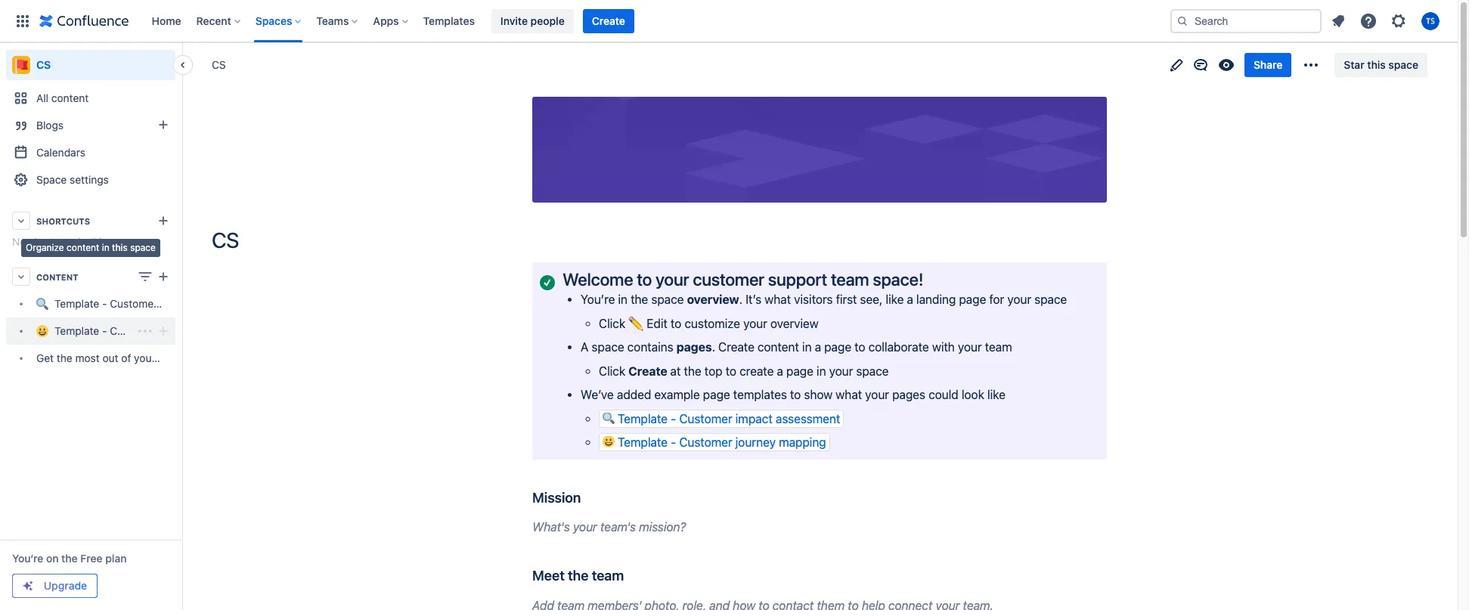 Task type: describe. For each thing, give the bounding box(es) containing it.
get the most out of your team space
[[36, 352, 215, 365]]

home link
[[147, 9, 186, 33]]

star this space button
[[1335, 53, 1428, 77]]

of
[[121, 352, 131, 365]]

your down 'collaborate' on the right bottom of the page
[[865, 388, 889, 402]]

what's
[[532, 521, 570, 534]]

cs down the recent dropdown button at the top left of page
[[212, 58, 226, 71]]

star
[[1344, 58, 1365, 71]]

organize content in this space
[[26, 242, 156, 253]]

space up edit
[[651, 293, 684, 307]]

you're in the space overview . it's what visitors first see, like a landing page for your space
[[581, 293, 1067, 307]]

with
[[932, 341, 955, 354]]

content for organize
[[67, 242, 99, 253]]

:check_mark: image
[[540, 275, 555, 290]]

more actions image
[[136, 322, 154, 340]]

- for template - customer impact assessment button
[[671, 412, 676, 425]]

customer for template - customer impact assessment link
[[110, 298, 158, 310]]

template - customer impact assessment link
[[6, 290, 255, 318]]

- for template - customer impact assessment link
[[102, 298, 107, 310]]

template for template - customer journey mapping button
[[618, 436, 668, 449]]

customize
[[685, 317, 740, 330]]

Search field
[[1171, 9, 1322, 33]]

collaborate
[[869, 341, 929, 354]]

all
[[36, 92, 48, 104]]

click for click ✏️ edit to customize your overview
[[599, 317, 626, 330]]

templates
[[733, 388, 787, 402]]

invite people button
[[491, 9, 574, 33]]

space right the for
[[1035, 293, 1067, 307]]

welcome to your customer support team space!
[[563, 269, 924, 290]]

people
[[531, 14, 565, 27]]

search image
[[1177, 15, 1189, 27]]

to left show at right
[[790, 388, 801, 402]]

global element
[[9, 0, 1168, 42]]

impact for template - customer impact assessment link
[[160, 298, 194, 310]]

assessment for template - customer impact assessment button
[[776, 412, 840, 425]]

you're
[[12, 552, 43, 565]]

settings icon image
[[1390, 12, 1408, 30]]

space
[[36, 173, 67, 186]]

to right edit
[[671, 317, 682, 330]]

this for no shortcuts in this space
[[89, 235, 107, 248]]

on
[[46, 552, 59, 565]]

your right the for
[[1008, 293, 1032, 307]]

what for visitors
[[765, 293, 791, 307]]

change view image
[[136, 268, 154, 286]]

upgrade
[[44, 579, 87, 592]]

the inside "link"
[[57, 352, 72, 365]]

share button
[[1245, 53, 1292, 77]]

2 horizontal spatial create
[[718, 341, 755, 354]]

0 vertical spatial overview
[[687, 293, 739, 307]]

cs right the add shortcut image
[[212, 228, 239, 253]]

visitors
[[794, 293, 833, 307]]

templates link
[[419, 9, 479, 33]]

teams button
[[312, 9, 364, 33]]

upgrade button
[[13, 575, 97, 597]]

no
[[12, 235, 26, 248]]

show
[[804, 388, 833, 402]]

organize
[[26, 242, 64, 253]]

all content
[[36, 92, 89, 104]]

added
[[617, 388, 651, 402]]

star this space
[[1344, 58, 1419, 71]]

space right a
[[592, 341, 624, 354]]

spaces button
[[251, 9, 307, 33]]

customer for template - customer journey mapping button
[[679, 436, 732, 449]]

space settings
[[36, 173, 109, 186]]

calendars
[[36, 146, 85, 159]]

edit this page image
[[1168, 56, 1186, 74]]

all content link
[[6, 85, 175, 112]]

blogs link
[[6, 112, 175, 139]]

content for all
[[51, 92, 89, 104]]

to right top
[[726, 364, 737, 378]]

2 vertical spatial a
[[777, 364, 783, 378]]

1 horizontal spatial cs link
[[212, 57, 226, 73]]

get the most out of your team space link
[[6, 345, 215, 372]]

space element
[[0, 42, 255, 610]]

banner containing home
[[0, 0, 1458, 42]]

look
[[962, 388, 985, 402]]

team's
[[600, 521, 636, 534]]

tree inside "space" "element"
[[6, 290, 255, 372]]

invite people
[[501, 14, 565, 27]]

team down what's your team's mission?
[[592, 567, 624, 584]]

a space contains pages . create content in a page to collaborate with your team
[[581, 341, 1012, 354]]

copy image for meet the team
[[623, 567, 641, 585]]

space down 'collaborate' on the right bottom of the page
[[856, 364, 889, 378]]

shortcuts
[[36, 216, 90, 226]]

recent
[[196, 14, 231, 27]]

landing
[[916, 293, 956, 307]]

page down first
[[824, 341, 852, 354]]

template - customer impact assessment button
[[599, 410, 844, 428]]

journey
[[736, 436, 776, 449]]

your right the with
[[958, 341, 982, 354]]

what's your team's mission?
[[532, 521, 686, 534]]

customer
[[693, 269, 765, 290]]

in inside "space" "element"
[[78, 235, 87, 248]]

spaces
[[255, 14, 292, 27]]

premium image
[[22, 580, 34, 592]]

create
[[740, 364, 774, 378]]

your profile and preferences image
[[1422, 12, 1440, 30]]

we've added example page templates to show what your pages could look like
[[581, 388, 1006, 402]]

blogs
[[36, 119, 64, 132]]

we've
[[581, 388, 614, 402]]

recent button
[[192, 9, 246, 33]]

space inside "link"
[[186, 352, 215, 365]]

1 vertical spatial .
[[712, 341, 715, 354]]

create a blog image
[[154, 116, 172, 134]]

settings
[[70, 173, 109, 186]]

2 vertical spatial create
[[629, 364, 668, 378]]

click ✏️ edit to customize your overview
[[599, 317, 819, 330]]

no shortcuts in this space
[[12, 235, 139, 248]]

copy image
[[580, 488, 598, 507]]

impact for template - customer impact assessment button
[[736, 412, 773, 425]]

2 vertical spatial content
[[758, 341, 799, 354]]

see,
[[860, 293, 883, 307]]

notification icon image
[[1329, 12, 1348, 30]]

could
[[929, 388, 959, 402]]

customer for template - customer impact assessment button
[[679, 412, 732, 425]]

team down the for
[[985, 341, 1012, 354]]

more actions image
[[1302, 56, 1321, 74]]

the right on at left
[[61, 552, 78, 565]]

space down shortcuts dropdown button
[[110, 235, 139, 248]]

create a child page image
[[154, 322, 172, 340]]



Task type: locate. For each thing, give the bounding box(es) containing it.
0 vertical spatial template
[[54, 298, 99, 310]]

1 vertical spatial overview
[[771, 317, 819, 330]]

example
[[654, 388, 700, 402]]

get
[[36, 352, 54, 365]]

this inside "space" "element"
[[89, 235, 107, 248]]

support
[[768, 269, 827, 290]]

. left it's
[[739, 293, 743, 307]]

what right it's
[[765, 293, 791, 307]]

0 vertical spatial customer
[[110, 298, 158, 310]]

1 vertical spatial a
[[815, 341, 821, 354]]

this for organize content in this space
[[112, 242, 128, 253]]

template - customer impact assessment inside "space" "element"
[[54, 298, 255, 310]]

1 horizontal spatial impact
[[736, 412, 773, 425]]

pages down click ✏️ edit to customize your overview
[[677, 341, 712, 354]]

template inside "space" "element"
[[54, 298, 99, 310]]

content down shortcuts dropdown button
[[67, 242, 99, 253]]

the right at
[[684, 364, 701, 378]]

space right of
[[186, 352, 215, 365]]

meet
[[532, 567, 565, 584]]

cs link
[[6, 50, 175, 80], [212, 57, 226, 73]]

tree containing template - customer impact assessment
[[6, 290, 255, 372]]

your right of
[[134, 352, 156, 365]]

0 vertical spatial copy image
[[922, 270, 940, 288]]

your down copy icon
[[573, 521, 597, 534]]

0 horizontal spatial cs link
[[6, 50, 175, 80]]

1 vertical spatial like
[[988, 388, 1006, 402]]

content
[[51, 92, 89, 104], [67, 242, 99, 253], [758, 341, 799, 354]]

like down space!
[[886, 293, 904, 307]]

create up click create at the top to create a page in your space
[[718, 341, 755, 354]]

impact
[[160, 298, 194, 310], [736, 412, 773, 425]]

teams
[[316, 14, 349, 27]]

customer down template - customer impact assessment button
[[679, 436, 732, 449]]

:mag: image
[[603, 412, 615, 424]]

0 horizontal spatial this
[[89, 235, 107, 248]]

team up first
[[831, 269, 869, 290]]

template - customer journey mapping button
[[599, 433, 830, 451]]

a
[[581, 341, 589, 354]]

:check_mark: image
[[540, 275, 555, 290]]

what
[[765, 293, 791, 307], [836, 388, 862, 402]]

:mag: image
[[603, 412, 615, 424]]

0 vertical spatial impact
[[160, 298, 194, 310]]

to up ✏️
[[637, 269, 652, 290]]

1 horizontal spatial what
[[836, 388, 862, 402]]

for
[[989, 293, 1004, 307]]

cs
[[36, 58, 51, 71], [212, 58, 226, 71], [212, 228, 239, 253]]

impact up journey
[[736, 412, 773, 425]]

banner
[[0, 0, 1458, 42]]

pages
[[677, 341, 712, 354], [892, 388, 926, 402]]

space inside button
[[1389, 58, 1419, 71]]

1 horizontal spatial create
[[629, 364, 668, 378]]

0 horizontal spatial what
[[765, 293, 791, 307]]

customer
[[110, 298, 158, 310], [679, 412, 732, 425], [679, 436, 732, 449]]

content inside "space" "element"
[[51, 92, 89, 104]]

0 horizontal spatial a
[[777, 364, 783, 378]]

template - customer impact assessment up template - customer journey mapping
[[618, 412, 840, 425]]

- for template - customer journey mapping button
[[671, 436, 676, 449]]

0 horizontal spatial overview
[[687, 293, 739, 307]]

team inside get the most out of your team space "link"
[[158, 352, 183, 365]]

1 vertical spatial template
[[618, 412, 668, 425]]

0 horizontal spatial .
[[712, 341, 715, 354]]

1 vertical spatial copy image
[[623, 567, 641, 585]]

click create at the top to create a page in your space
[[599, 364, 889, 378]]

apps button
[[369, 9, 414, 33]]

calendars link
[[6, 139, 175, 166]]

content right 'all' at the top
[[51, 92, 89, 104]]

content up create
[[758, 341, 799, 354]]

copy image up landing
[[922, 270, 940, 288]]

a up show at right
[[815, 341, 821, 354]]

customer up template - customer journey mapping button
[[679, 412, 732, 425]]

it's
[[746, 293, 762, 307]]

1 horizontal spatial pages
[[892, 388, 926, 402]]

appswitcher icon image
[[14, 12, 32, 30]]

apps
[[373, 14, 399, 27]]

0 vertical spatial like
[[886, 293, 904, 307]]

this
[[1368, 58, 1386, 71], [89, 235, 107, 248], [112, 242, 128, 253]]

page left the for
[[959, 293, 986, 307]]

customer inside tree
[[110, 298, 158, 310]]

tree
[[6, 290, 255, 372]]

create inside global element
[[592, 14, 625, 27]]

template
[[54, 298, 99, 310], [618, 412, 668, 425], [618, 436, 668, 449]]

home
[[152, 14, 181, 27]]

this inside star this space button
[[1368, 58, 1386, 71]]

stop watching image
[[1218, 56, 1236, 74]]

- inside tree
[[102, 298, 107, 310]]

2 horizontal spatial a
[[907, 293, 913, 307]]

2 horizontal spatial this
[[1368, 58, 1386, 71]]

a right create
[[777, 364, 783, 378]]

top
[[705, 364, 723, 378]]

create
[[592, 14, 625, 27], [718, 341, 755, 354], [629, 364, 668, 378]]

1 vertical spatial customer
[[679, 412, 732, 425]]

edit
[[647, 317, 668, 330]]

1 horizontal spatial .
[[739, 293, 743, 307]]

assessment inside button
[[776, 412, 840, 425]]

1 click from the top
[[599, 317, 626, 330]]

-
[[102, 298, 107, 310], [671, 412, 676, 425], [671, 436, 676, 449]]

the right 'meet'
[[568, 567, 589, 584]]

1 vertical spatial what
[[836, 388, 862, 402]]

2 click from the top
[[599, 364, 626, 378]]

space settings link
[[6, 166, 175, 194]]

:grinning: image
[[603, 436, 615, 448], [603, 436, 615, 448]]

team down 'create a child page' image
[[158, 352, 183, 365]]

like
[[886, 293, 904, 307], [988, 388, 1006, 402]]

help icon image
[[1360, 12, 1378, 30]]

space
[[1389, 58, 1419, 71], [110, 235, 139, 248], [130, 242, 156, 253], [651, 293, 684, 307], [1035, 293, 1067, 307], [592, 341, 624, 354], [186, 352, 215, 365], [856, 364, 889, 378]]

what right show at right
[[836, 388, 862, 402]]

create down the contains
[[629, 364, 668, 378]]

1 vertical spatial -
[[671, 412, 676, 425]]

mission
[[532, 489, 581, 506]]

0 vertical spatial create
[[592, 14, 625, 27]]

mission?
[[639, 521, 686, 534]]

cs link down the recent dropdown button at the top left of page
[[212, 57, 226, 73]]

create a page image
[[154, 268, 172, 286]]

0 vertical spatial what
[[765, 293, 791, 307]]

add shortcut image
[[154, 212, 172, 230]]

your down it's
[[743, 317, 767, 330]]

pages left could
[[892, 388, 926, 402]]

2 vertical spatial customer
[[679, 436, 732, 449]]

1 vertical spatial impact
[[736, 412, 773, 425]]

cs link up all content link
[[6, 50, 175, 80]]

to
[[637, 269, 652, 290], [671, 317, 682, 330], [855, 341, 866, 354], [726, 364, 737, 378], [790, 388, 801, 402]]

click
[[599, 317, 626, 330], [599, 364, 626, 378]]

you're on the free plan
[[12, 552, 127, 565]]

space up change view 'image'
[[130, 242, 156, 253]]

what for your
[[836, 388, 862, 402]]

content
[[36, 272, 78, 282]]

template - customer impact assessment inside button
[[618, 412, 840, 425]]

1 horizontal spatial assessment
[[776, 412, 840, 425]]

0 vertical spatial content
[[51, 92, 89, 104]]

page down a space contains pages . create content in a page to collaborate with your team
[[786, 364, 814, 378]]

plan
[[105, 552, 127, 565]]

overview up customize at the bottom of page
[[687, 293, 739, 307]]

2 vertical spatial template
[[618, 436, 668, 449]]

confluence image
[[39, 12, 129, 30], [39, 12, 129, 30]]

like right look
[[988, 388, 1006, 402]]

create link
[[583, 9, 634, 33]]

0 horizontal spatial like
[[886, 293, 904, 307]]

overview
[[687, 293, 739, 307], [771, 317, 819, 330]]

1 horizontal spatial like
[[988, 388, 1006, 402]]

template - customer impact assessment for template - customer impact assessment link
[[54, 298, 255, 310]]

1 vertical spatial create
[[718, 341, 755, 354]]

template for template - customer impact assessment button
[[618, 412, 668, 425]]

assessment inside tree
[[197, 298, 255, 310]]

0 horizontal spatial copy image
[[623, 567, 641, 585]]

cs up 'all' at the top
[[36, 58, 51, 71]]

0 horizontal spatial assessment
[[197, 298, 255, 310]]

overview up a space contains pages . create content in a page to collaborate with your team
[[771, 317, 819, 330]]

0 horizontal spatial pages
[[677, 341, 712, 354]]

0 horizontal spatial impact
[[160, 298, 194, 310]]

0 vertical spatial assessment
[[197, 298, 255, 310]]

the right get
[[57, 352, 72, 365]]

templates
[[423, 14, 475, 27]]

share
[[1254, 58, 1283, 71]]

1 horizontal spatial this
[[112, 242, 128, 253]]

1 horizontal spatial copy image
[[922, 270, 940, 288]]

shortcuts
[[29, 235, 75, 248]]

0 horizontal spatial template - customer impact assessment
[[54, 298, 255, 310]]

. up top
[[712, 341, 715, 354]]

1 horizontal spatial a
[[815, 341, 821, 354]]

0 vertical spatial -
[[102, 298, 107, 310]]

your up edit
[[656, 269, 689, 290]]

click left ✏️
[[599, 317, 626, 330]]

click for click create at the top to create a page in your space
[[599, 364, 626, 378]]

welcome
[[563, 269, 633, 290]]

create right the people at the left of the page
[[592, 14, 625, 27]]

content button
[[6, 263, 175, 290]]

impact inside tree
[[160, 298, 194, 310]]

template for template - customer impact assessment link
[[54, 298, 99, 310]]

your
[[656, 269, 689, 290], [1008, 293, 1032, 307], [743, 317, 767, 330], [958, 341, 982, 354], [134, 352, 156, 365], [829, 364, 853, 378], [865, 388, 889, 402], [573, 521, 597, 534]]

template - customer journey mapping
[[618, 436, 826, 449]]

0 vertical spatial click
[[599, 317, 626, 330]]

assessment
[[197, 298, 255, 310], [776, 412, 840, 425]]

template - customer impact assessment
[[54, 298, 255, 310], [618, 412, 840, 425]]

space down settings icon
[[1389, 58, 1419, 71]]

shortcuts button
[[6, 207, 175, 234]]

2 vertical spatial -
[[671, 436, 676, 449]]

space!
[[873, 269, 924, 290]]

customer down change view 'image'
[[110, 298, 158, 310]]

free
[[80, 552, 103, 565]]

click up we've
[[599, 364, 626, 378]]

a down space!
[[907, 293, 913, 307]]

to left 'collaborate' on the right bottom of the page
[[855, 341, 866, 354]]

1 vertical spatial pages
[[892, 388, 926, 402]]

1 vertical spatial click
[[599, 364, 626, 378]]

1 vertical spatial assessment
[[776, 412, 840, 425]]

your up show at right
[[829, 364, 853, 378]]

page down top
[[703, 388, 730, 402]]

.
[[739, 293, 743, 307], [712, 341, 715, 354]]

cs inside "space" "element"
[[36, 58, 51, 71]]

0 horizontal spatial create
[[592, 14, 625, 27]]

copy image for welcome to your customer support team space!
[[922, 270, 940, 288]]

copy image
[[922, 270, 940, 288], [623, 567, 641, 585]]

mapping
[[779, 436, 826, 449]]

meet the team
[[532, 567, 624, 584]]

0 vertical spatial pages
[[677, 341, 712, 354]]

at
[[670, 364, 681, 378]]

1 horizontal spatial overview
[[771, 317, 819, 330]]

1 vertical spatial content
[[67, 242, 99, 253]]

invite
[[501, 14, 528, 27]]

template - customer impact assessment down create a page icon
[[54, 298, 255, 310]]

contains
[[627, 341, 674, 354]]

team
[[831, 269, 869, 290], [985, 341, 1012, 354], [158, 352, 183, 365], [592, 567, 624, 584]]

✏️
[[629, 317, 644, 330]]

first
[[836, 293, 857, 307]]

you're
[[581, 293, 615, 307]]

0 vertical spatial template - customer impact assessment
[[54, 298, 255, 310]]

0 vertical spatial a
[[907, 293, 913, 307]]

1 horizontal spatial template - customer impact assessment
[[618, 412, 840, 425]]

the up ✏️
[[631, 293, 648, 307]]

0 vertical spatial .
[[739, 293, 743, 307]]

most
[[75, 352, 100, 365]]

template - customer impact assessment for template - customer impact assessment button
[[618, 412, 840, 425]]

assessment for template - customer impact assessment link
[[197, 298, 255, 310]]

1 vertical spatial template - customer impact assessment
[[618, 412, 840, 425]]

impact down create a page icon
[[160, 298, 194, 310]]

copy image down team's
[[623, 567, 641, 585]]

impact inside button
[[736, 412, 773, 425]]

your inside "link"
[[134, 352, 156, 365]]



Task type: vqa. For each thing, say whether or not it's contained in the screenshot.
month
no



